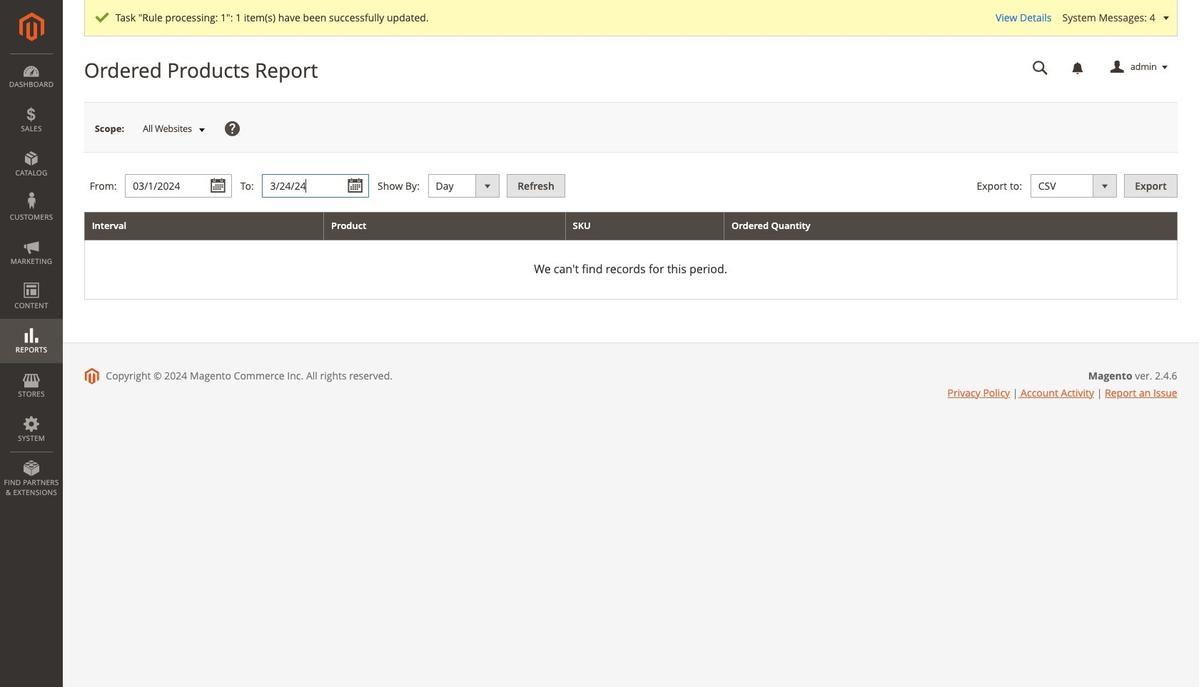 Task type: vqa. For each thing, say whether or not it's contained in the screenshot.
tab list
no



Task type: locate. For each thing, give the bounding box(es) containing it.
None text field
[[125, 174, 232, 198], [262, 174, 370, 198], [125, 174, 232, 198], [262, 174, 370, 198]]

menu bar
[[0, 54, 63, 505]]

magento admin panel image
[[19, 12, 44, 41]]

None text field
[[1023, 55, 1059, 80]]



